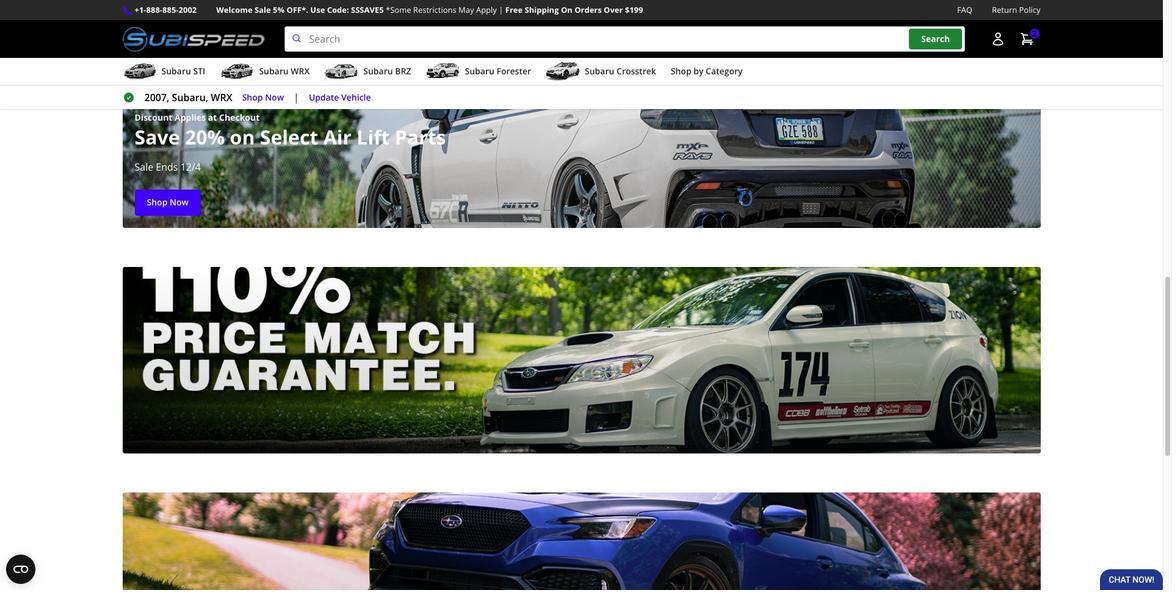 Task type: describe. For each thing, give the bounding box(es) containing it.
ends
[[156, 161, 178, 174]]

forester
[[497, 65, 531, 77]]

a subaru crosstrek thumbnail image image
[[546, 62, 580, 81]]

+1-
[[135, 4, 146, 15]]

*some
[[386, 4, 411, 15]]

shop now for the leftmost shop now link
[[147, 197, 189, 208]]

sti
[[193, 65, 205, 77]]

orders
[[575, 4, 602, 15]]

subaru sti button
[[122, 61, 205, 85]]

on
[[561, 4, 572, 15]]

shipping
[[525, 4, 559, 15]]

return policy
[[992, 4, 1041, 15]]

shop by category
[[671, 65, 743, 77]]

now for topmost shop now link
[[265, 91, 284, 103]]

save
[[135, 124, 180, 150]]

checkout
[[219, 112, 260, 123]]

welcome
[[216, 4, 253, 15]]

faq
[[957, 4, 972, 15]]

sssave5
[[351, 4, 384, 15]]

air
[[323, 124, 352, 150]]

shop by category button
[[671, 61, 743, 85]]

subaru sti
[[161, 65, 205, 77]]

885-
[[162, 4, 179, 15]]

discount applies at checkout save 20% on select air lift parts
[[135, 112, 446, 150]]

$199
[[625, 4, 643, 15]]

policy
[[1019, 4, 1041, 15]]

restrictions
[[413, 4, 456, 15]]

2007,
[[144, 91, 169, 104]]

subaru forester
[[465, 65, 531, 77]]

search input field
[[284, 26, 965, 52]]

a subaru wrx thumbnail image image
[[220, 62, 254, 81]]

use
[[310, 4, 325, 15]]

2 button
[[1014, 27, 1041, 51]]

2
[[1032, 28, 1037, 39]]

subaru for subaru sti
[[161, 65, 191, 77]]

over
[[604, 4, 623, 15]]

lift
[[357, 124, 390, 150]]

update
[[309, 91, 339, 103]]

subaru wrx
[[259, 65, 310, 77]]

subaru forester button
[[426, 61, 531, 85]]

shop now for topmost shop now link
[[242, 91, 284, 103]]

faq link
[[957, 4, 972, 17]]

2007, subaru, wrx
[[144, 91, 232, 104]]

update vehicle
[[309, 91, 371, 103]]



Task type: vqa. For each thing, say whether or not it's contained in the screenshot.
ANONYMOUS
no



Task type: locate. For each thing, give the bounding box(es) containing it.
shop up checkout
[[242, 91, 263, 103]]

1 vertical spatial |
[[294, 91, 299, 104]]

5%
[[273, 4, 285, 15]]

applies
[[175, 112, 206, 123]]

now
[[265, 91, 284, 103], [170, 197, 189, 208]]

subispeed logo image
[[122, 26, 265, 52]]

subaru for subaru brz
[[363, 65, 393, 77]]

subaru inside subaru crosstrek dropdown button
[[585, 65, 614, 77]]

open widget image
[[6, 556, 35, 585]]

+1-888-885-2002
[[135, 4, 197, 15]]

subaru inside subaru sti dropdown button
[[161, 65, 191, 77]]

subaru left sti at the left
[[161, 65, 191, 77]]

subaru for subaru wrx
[[259, 65, 289, 77]]

0 vertical spatial |
[[499, 4, 503, 15]]

0 horizontal spatial wrx
[[211, 91, 232, 104]]

sale
[[255, 4, 271, 15], [135, 161, 153, 174]]

subaru inside subaru wrx dropdown button
[[259, 65, 289, 77]]

off*.
[[287, 4, 308, 15]]

a subaru forester thumbnail image image
[[426, 62, 460, 81]]

2 vertical spatial shop
[[147, 197, 167, 208]]

subaru,
[[172, 91, 208, 104]]

code:
[[327, 4, 349, 15]]

0 vertical spatial shop now link
[[242, 91, 284, 105]]

0 vertical spatial sale
[[255, 4, 271, 15]]

category
[[706, 65, 743, 77]]

0 vertical spatial shop
[[671, 65, 691, 77]]

at
[[208, 112, 217, 123]]

2002
[[179, 4, 197, 15]]

select
[[260, 124, 318, 150]]

1 horizontal spatial shop
[[242, 91, 263, 103]]

0 vertical spatial wrx
[[291, 65, 310, 77]]

+1-888-885-2002 link
[[135, 4, 197, 17]]

1 horizontal spatial sale
[[255, 4, 271, 15]]

subaru left forester
[[465, 65, 494, 77]]

0 vertical spatial shop now
[[242, 91, 284, 103]]

1 horizontal spatial shop now
[[242, 91, 284, 103]]

brz
[[395, 65, 411, 77]]

0 horizontal spatial now
[[170, 197, 189, 208]]

return
[[992, 4, 1017, 15]]

may
[[459, 4, 474, 15]]

crosstrek
[[617, 65, 656, 77]]

1 horizontal spatial |
[[499, 4, 503, 15]]

welcome sale 5% off*. use code: sssave5
[[216, 4, 384, 15]]

2 subaru from the left
[[259, 65, 289, 77]]

shop now
[[242, 91, 284, 103], [147, 197, 189, 208]]

subaru for subaru crosstrek
[[585, 65, 614, 77]]

shop inside dropdown button
[[671, 65, 691, 77]]

vehicle
[[341, 91, 371, 103]]

1 horizontal spatial wrx
[[291, 65, 310, 77]]

subaru brz
[[363, 65, 411, 77]]

| left free
[[499, 4, 503, 15]]

shop now link down subaru wrx dropdown button
[[242, 91, 284, 105]]

| left update at the left top of the page
[[294, 91, 299, 104]]

3 subaru from the left
[[363, 65, 393, 77]]

0 horizontal spatial |
[[294, 91, 299, 104]]

button image
[[990, 32, 1005, 46]]

1 vertical spatial now
[[170, 197, 189, 208]]

wrx up at
[[211, 91, 232, 104]]

parts
[[395, 124, 446, 150]]

subaru left crosstrek on the right top
[[585, 65, 614, 77]]

2 horizontal spatial shop
[[671, 65, 691, 77]]

now down subaru wrx dropdown button
[[265, 91, 284, 103]]

0 horizontal spatial shop
[[147, 197, 167, 208]]

update vehicle button
[[309, 91, 371, 105]]

*some restrictions may apply | free shipping on orders over $199
[[386, 4, 643, 15]]

1 horizontal spatial now
[[265, 91, 284, 103]]

a subaru sti thumbnail image image
[[122, 62, 157, 81]]

20%
[[185, 124, 225, 150]]

0 horizontal spatial shop now
[[147, 197, 189, 208]]

0 horizontal spatial shop now link
[[135, 190, 201, 216]]

shop down ends
[[147, 197, 167, 208]]

shop now link down sale ends 12/4
[[135, 190, 201, 216]]

5 subaru from the left
[[585, 65, 614, 77]]

shop left by
[[671, 65, 691, 77]]

search
[[921, 33, 950, 45]]

shop now link
[[242, 91, 284, 105], [135, 190, 201, 216]]

subaru wrx button
[[220, 61, 310, 85]]

subaru crosstrek
[[585, 65, 656, 77]]

4 subaru from the left
[[465, 65, 494, 77]]

return policy link
[[992, 4, 1041, 17]]

on
[[230, 124, 255, 150]]

discount
[[135, 112, 172, 123]]

now for the leftmost shop now link
[[170, 197, 189, 208]]

shop now down sale ends 12/4
[[147, 197, 189, 208]]

sale ends 12/4
[[135, 161, 201, 174]]

subaru right a subaru wrx thumbnail image
[[259, 65, 289, 77]]

1 horizontal spatial shop now link
[[242, 91, 284, 105]]

1 vertical spatial shop now link
[[135, 190, 201, 216]]

search button
[[909, 29, 962, 49]]

12/4
[[180, 161, 201, 174]]

apply
[[476, 4, 497, 15]]

sale left ends
[[135, 161, 153, 174]]

1 vertical spatial sale
[[135, 161, 153, 174]]

a subaru brz thumbnail image image
[[324, 62, 358, 81]]

subaru inside "subaru forester" dropdown button
[[465, 65, 494, 77]]

0 horizontal spatial sale
[[135, 161, 153, 174]]

wrx
[[291, 65, 310, 77], [211, 91, 232, 104]]

shop now down subaru wrx dropdown button
[[242, 91, 284, 103]]

|
[[499, 4, 503, 15], [294, 91, 299, 104]]

subaru brz button
[[324, 61, 411, 85]]

0 vertical spatial now
[[265, 91, 284, 103]]

wrx up update at the left top of the page
[[291, 65, 310, 77]]

subaru crosstrek button
[[546, 61, 656, 85]]

1 vertical spatial shop
[[242, 91, 263, 103]]

1 vertical spatial wrx
[[211, 91, 232, 104]]

now down sale ends 12/4
[[170, 197, 189, 208]]

shop
[[671, 65, 691, 77], [242, 91, 263, 103], [147, 197, 167, 208]]

888-
[[146, 4, 162, 15]]

1 subaru from the left
[[161, 65, 191, 77]]

subaru for subaru forester
[[465, 65, 494, 77]]

subaru left brz
[[363, 65, 393, 77]]

subaru
[[161, 65, 191, 77], [259, 65, 289, 77], [363, 65, 393, 77], [465, 65, 494, 77], [585, 65, 614, 77]]

by
[[694, 65, 704, 77]]

sale left 5% in the top of the page
[[255, 4, 271, 15]]

1 vertical spatial shop now
[[147, 197, 189, 208]]

subaru inside subaru brz dropdown button
[[363, 65, 393, 77]]

free
[[505, 4, 523, 15]]

wrx inside dropdown button
[[291, 65, 310, 77]]



